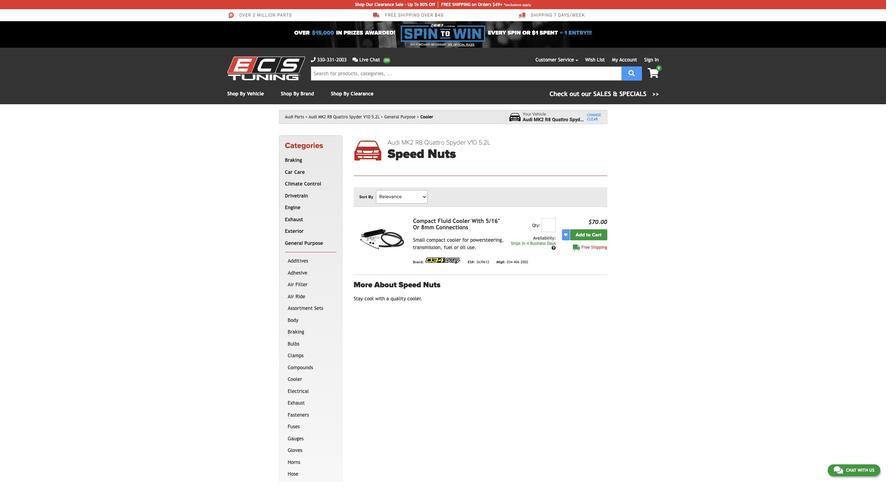 Task type: locate. For each thing, give the bounding box(es) containing it.
0 vertical spatial air
[[288, 282, 294, 288]]

specials
[[620, 90, 647, 98]]

or
[[413, 224, 420, 231]]

1 vertical spatial free
[[582, 245, 590, 250]]

0 vertical spatial nuts
[[428, 147, 456, 162]]

climate
[[285, 181, 303, 187]]

general
[[385, 115, 400, 120], [285, 241, 303, 246]]

sign in link
[[645, 57, 659, 63]]

2 horizontal spatial 5.2l
[[596, 117, 605, 122]]

clearance
[[375, 2, 394, 7], [351, 91, 374, 97]]

mk2 inside audi mk2 r8 quattro spyder v10 5.2l speed nuts
[[402, 139, 414, 147]]

more
[[354, 281, 373, 290]]

1 horizontal spatial mk2
[[402, 139, 414, 147]]

shipping 7 days/week
[[531, 13, 585, 18]]

1 vertical spatial braking
[[288, 330, 304, 335]]

ships
[[511, 241, 521, 246]]

1 vertical spatial exhaust
[[288, 401, 305, 406]]

0 horizontal spatial general
[[285, 241, 303, 246]]

exhaust for bottom exhaust link
[[288, 401, 305, 406]]

over inside over 2 million parts link
[[239, 13, 252, 18]]

0 horizontal spatial cooler
[[288, 377, 302, 383]]

brand
[[301, 91, 314, 97]]

general purpose
[[385, 115, 416, 120], [285, 241, 323, 246]]

or inside small compact cooler for powersteering, transmission, fuel or oil use.
[[454, 245, 459, 250]]

0 horizontal spatial purpose
[[305, 241, 323, 246]]

quattro for audi mk2 r8 quattro spyder v10 5.2l speed nuts
[[424, 139, 445, 147]]

stay
[[354, 296, 363, 302]]

1 horizontal spatial over
[[294, 29, 310, 36]]

1 horizontal spatial in
[[522, 241, 526, 246]]

over
[[239, 13, 252, 18], [294, 29, 310, 36]]

1 horizontal spatial v10
[[468, 139, 477, 147]]

5.2l for audi mk2 r8 quattro spyder v10 5.2l speed nuts
[[479, 139, 491, 147]]

2 horizontal spatial v10
[[586, 117, 595, 122]]

exhaust down the electrical
[[288, 401, 305, 406]]

1 vertical spatial with
[[858, 469, 869, 474]]

vehicle inside your vehicle audi mk2 r8 quattro spyder v10 5.2l
[[533, 112, 546, 117]]

0 horizontal spatial or
[[454, 245, 459, 250]]

in left "prizes"
[[336, 29, 342, 36]]

331-
[[327, 57, 337, 63]]

2 horizontal spatial mk2
[[534, 117, 544, 122]]

with left the a
[[375, 296, 385, 302]]

v10 inside your vehicle audi mk2 r8 quattro spyder v10 5.2l
[[586, 117, 595, 122]]

es#:
[[468, 261, 475, 265]]

to
[[414, 2, 419, 7]]

car care link
[[284, 167, 335, 178]]

1 horizontal spatial quattro
[[424, 139, 445, 147]]

air left filter
[[288, 282, 294, 288]]

by down the "ecs tuning" "image"
[[240, 91, 246, 97]]

cooler up audi mk2 r8 quattro spyder v10 5.2l speed nuts
[[421, 115, 434, 120]]

-
[[405, 2, 407, 7]]

exhaust link up exterior at the left top
[[284, 214, 335, 226]]

1 horizontal spatial general purpose
[[385, 115, 416, 120]]

1 vertical spatial over
[[294, 29, 310, 36]]

5.2l inside your vehicle audi mk2 r8 quattro spyder v10 5.2l
[[596, 117, 605, 122]]

quattro for audi mk2 r8 quattro spyder v10 5.2l
[[333, 115, 348, 120]]

purpose inside category navigation element
[[305, 241, 323, 246]]

air left ride
[[288, 294, 294, 300]]

sort by
[[359, 195, 374, 199]]

free down shop our clearance sale - up to 80% off
[[385, 13, 397, 18]]

clearance for by
[[351, 91, 374, 97]]

0 horizontal spatial clearance
[[351, 91, 374, 97]]

in left 4
[[522, 241, 526, 246]]

1 horizontal spatial with
[[858, 469, 869, 474]]

7
[[554, 13, 557, 18]]

1 vertical spatial cooler
[[453, 218, 470, 225]]

list
[[597, 57, 605, 63]]

5.2l
[[372, 115, 380, 120], [596, 117, 605, 122], [479, 139, 491, 147]]

spyder inside audi mk2 r8 quattro spyder v10 5.2l speed nuts
[[446, 139, 466, 147]]

or left $1
[[523, 29, 531, 36]]

quattro inside your vehicle audi mk2 r8 quattro spyder v10 5.2l
[[552, 117, 569, 122]]

nuts inside audi mk2 r8 quattro spyder v10 5.2l speed nuts
[[428, 147, 456, 162]]

1 vertical spatial exhaust link
[[286, 398, 335, 410]]

general purpose inside category navigation element
[[285, 241, 323, 246]]

free
[[385, 13, 397, 18], [582, 245, 590, 250]]

1 horizontal spatial 5.2l
[[479, 139, 491, 147]]

cooler left with
[[453, 218, 470, 225]]

1 horizontal spatial general
[[385, 115, 400, 120]]

0 vertical spatial purpose
[[401, 115, 416, 120]]

shop for shop by clearance
[[331, 91, 342, 97]]

compounds link
[[286, 362, 335, 374]]

purchase
[[416, 43, 430, 46]]

over left 2 at top left
[[239, 13, 252, 18]]

1 vertical spatial general purpose link
[[284, 238, 335, 250]]

None number field
[[542, 218, 556, 232]]

braking link up bulbs
[[286, 327, 335, 339]]

2 horizontal spatial cooler
[[453, 218, 470, 225]]

general inside category navigation element
[[285, 241, 303, 246]]

phone image
[[311, 57, 316, 62]]

0 vertical spatial braking
[[285, 158, 302, 163]]

fuses
[[288, 424, 300, 430]]

*exclusions apply link
[[504, 2, 531, 7]]

1 horizontal spatial general purpose link
[[385, 115, 419, 120]]

in
[[655, 57, 659, 63]]

0 vertical spatial over
[[239, 13, 252, 18]]

1 vertical spatial general
[[285, 241, 303, 246]]

exhaust up exterior at the left top
[[285, 217, 303, 223]]

shop by brand
[[281, 91, 314, 97]]

air ride
[[288, 294, 305, 300]]

80%
[[420, 2, 428, 7]]

0 horizontal spatial quattro
[[333, 115, 348, 120]]

2 horizontal spatial quattro
[[552, 117, 569, 122]]

0 horizontal spatial general purpose
[[285, 241, 323, 246]]

cooler inside general purpose subcategories element
[[288, 377, 302, 383]]

1 vertical spatial purpose
[[305, 241, 323, 246]]

small
[[413, 237, 425, 243]]

question circle image
[[552, 246, 556, 251]]

clear
[[587, 117, 598, 121]]

0 horizontal spatial mk2
[[318, 115, 326, 120]]

customer
[[536, 57, 557, 63]]

spent
[[540, 29, 558, 36]]

spyder inside your vehicle audi mk2 r8 quattro spyder v10 5.2l
[[570, 117, 585, 122]]

over 2 million parts link
[[227, 12, 292, 18]]

braking inside general purpose subcategories element
[[288, 330, 304, 335]]

by for clearance
[[344, 91, 349, 97]]

0 vertical spatial general
[[385, 115, 400, 120]]

by left brand
[[294, 91, 299, 97]]

ride
[[296, 294, 305, 300]]

care
[[294, 169, 305, 175]]

0 vertical spatial general purpose link
[[385, 115, 419, 120]]

compact fluid cooler with 5/16" or 8mm connections
[[413, 218, 500, 231]]

orders
[[478, 2, 492, 7]]

by up audi mk2 r8 quattro spyder v10 5.2l link on the top of page
[[344, 91, 349, 97]]

general for topmost general purpose link
[[385, 115, 400, 120]]

rules
[[466, 43, 475, 46]]

0 horizontal spatial v10
[[364, 115, 370, 120]]

mk2
[[318, 115, 326, 120], [534, 117, 544, 122], [402, 139, 414, 147]]

0 vertical spatial cooler
[[421, 115, 434, 120]]

with
[[375, 296, 385, 302], [858, 469, 869, 474]]

mk2 for audi mk2 r8 quattro spyder v10 5.2l
[[318, 115, 326, 120]]

0 horizontal spatial chat
[[370, 57, 380, 63]]

fuel
[[444, 245, 453, 250]]

audi inside audi mk2 r8 quattro spyder v10 5.2l speed nuts
[[388, 139, 400, 147]]

1 air from the top
[[288, 282, 294, 288]]

0 horizontal spatial over
[[239, 13, 252, 18]]

braking link up care
[[284, 155, 335, 167]]

1 horizontal spatial or
[[523, 29, 531, 36]]

gauges
[[288, 436, 304, 442]]

0 horizontal spatial with
[[375, 296, 385, 302]]

exhaust link
[[284, 214, 335, 226], [286, 398, 335, 410]]

braking up car care
[[285, 158, 302, 163]]

shipping down cart
[[592, 245, 608, 250]]

1 vertical spatial or
[[454, 245, 459, 250]]

1 horizontal spatial clearance
[[375, 2, 394, 7]]

1 horizontal spatial cooler
[[421, 115, 434, 120]]

car care
[[285, 169, 305, 175]]

electrical
[[288, 389, 309, 395]]

0 vertical spatial exhaust
[[285, 217, 303, 223]]

air filter
[[288, 282, 308, 288]]

over left $15,000
[[294, 29, 310, 36]]

mk2 for audi mk2 r8 quattro spyder v10 5.2l speed nuts
[[402, 139, 414, 147]]

shop by vehicle link
[[227, 91, 264, 97]]

1 vertical spatial clearance
[[351, 91, 374, 97]]

0 horizontal spatial shipping
[[531, 13, 553, 18]]

2 horizontal spatial spyder
[[570, 117, 585, 122]]

cooler up the electrical
[[288, 377, 302, 383]]

v10 for audi mk2 r8 quattro spyder v10 5.2l
[[364, 115, 370, 120]]

necessary.
[[431, 43, 447, 46]]

2 vertical spatial cooler
[[288, 377, 302, 383]]

0 horizontal spatial free
[[385, 13, 397, 18]]

over for over $15,000 in prizes
[[294, 29, 310, 36]]

vehicle right the your
[[533, 112, 546, 117]]

2 air from the top
[[288, 294, 294, 300]]

your
[[523, 112, 532, 117]]

or left oil
[[454, 245, 459, 250]]

0 horizontal spatial 5.2l
[[372, 115, 380, 120]]

sales
[[594, 90, 611, 98]]

0 vertical spatial clearance
[[375, 2, 394, 7]]

0 horizontal spatial spyder
[[349, 115, 362, 120]]

1 vertical spatial air
[[288, 294, 294, 300]]

vehicle down the "ecs tuning" "image"
[[247, 91, 264, 97]]

bulbs
[[288, 341, 300, 347]]

general purpose for the left general purpose link
[[285, 241, 323, 246]]

use.
[[467, 245, 477, 250]]

0 vertical spatial braking link
[[284, 155, 335, 167]]

free down to at the right top of the page
[[582, 245, 590, 250]]

1 vertical spatial general purpose
[[285, 241, 323, 246]]

0 vertical spatial shipping
[[531, 13, 553, 18]]

body link
[[286, 315, 335, 327]]

shop for shop our clearance sale - up to 80% off
[[355, 2, 365, 7]]

speed inside audi mk2 r8 quattro spyder v10 5.2l speed nuts
[[388, 147, 425, 162]]

purpose for topmost general purpose link
[[401, 115, 416, 120]]

spin
[[508, 29, 521, 36]]

my
[[612, 57, 618, 63]]

0 vertical spatial in
[[336, 29, 342, 36]]

for
[[463, 237, 469, 243]]

1 horizontal spatial spyder
[[446, 139, 466, 147]]

chat right live
[[370, 57, 380, 63]]

drivetrain link
[[284, 190, 335, 202]]

audi for audi mk2 r8 quattro spyder v10 5.2l
[[309, 115, 317, 120]]

0 vertical spatial with
[[375, 296, 385, 302]]

1 horizontal spatial vehicle
[[533, 112, 546, 117]]

brand:
[[413, 261, 424, 265]]

with left us in the bottom of the page
[[858, 469, 869, 474]]

0 vertical spatial vehicle
[[247, 91, 264, 97]]

1 horizontal spatial purpose
[[401, 115, 416, 120]]

Search text field
[[311, 67, 622, 81]]

see official rules link
[[448, 43, 475, 47]]

drivetrain
[[285, 193, 308, 199]]

0 vertical spatial speed
[[388, 147, 425, 162]]

1 horizontal spatial chat
[[847, 469, 857, 474]]

assortment
[[288, 306, 313, 312]]

air filter link
[[286, 279, 335, 291]]

clearance right the our
[[375, 2, 394, 7]]

quattro inside audi mk2 r8 quattro spyder v10 5.2l speed nuts
[[424, 139, 445, 147]]

audi inside your vehicle audi mk2 r8 quattro spyder v10 5.2l
[[523, 117, 533, 122]]

exhaust link up fasteners
[[286, 398, 335, 410]]

0 vertical spatial general purpose
[[385, 115, 416, 120]]

1 vertical spatial nuts
[[423, 281, 441, 290]]

1 vertical spatial vehicle
[[533, 112, 546, 117]]

exhaust inside general purpose subcategories element
[[288, 401, 305, 406]]

2 horizontal spatial r8
[[545, 117, 551, 122]]

free ship ping on orders $49+ *exclusions apply
[[441, 2, 531, 7]]

over for over 2 million parts
[[239, 13, 252, 18]]

3639612
[[477, 261, 490, 265]]

clearance up audi mk2 r8 quattro spyder v10 5.2l link on the top of page
[[351, 91, 374, 97]]

5.2l inside audi mk2 r8 quattro spyder v10 5.2l speed nuts
[[479, 139, 491, 147]]

or
[[523, 29, 531, 36], [454, 245, 459, 250]]

1 vertical spatial braking link
[[286, 327, 335, 339]]

r8 for audi mk2 r8 quattro spyder v10 5.2l speed nuts
[[416, 139, 423, 147]]

exhaust
[[285, 217, 303, 223], [288, 401, 305, 406]]

0 vertical spatial free
[[385, 13, 397, 18]]

additives
[[288, 258, 308, 264]]

v10 inside audi mk2 r8 quattro spyder v10 5.2l speed nuts
[[468, 139, 477, 147]]

r8 inside audi mk2 r8 quattro spyder v10 5.2l speed nuts
[[416, 139, 423, 147]]

1 horizontal spatial r8
[[416, 139, 423, 147]]

shipping left 7
[[531, 13, 553, 18]]

free shipping over $49 link
[[373, 12, 444, 18]]

chat right comments icon
[[847, 469, 857, 474]]

1 vertical spatial shipping
[[592, 245, 608, 250]]

audi for audi mk2 r8 quattro spyder v10 5.2l speed nuts
[[388, 139, 400, 147]]

control
[[304, 181, 321, 187]]

0 horizontal spatial r8
[[327, 115, 332, 120]]

braking up bulbs
[[288, 330, 304, 335]]

r8 for audi mk2 r8 quattro spyder v10 5.2l
[[327, 115, 332, 120]]

0 horizontal spatial in
[[336, 29, 342, 36]]

about
[[375, 281, 397, 290]]

on
[[472, 2, 477, 7]]

clearance inside shop our clearance sale - up to 80% off link
[[375, 2, 394, 7]]

1 horizontal spatial free
[[582, 245, 590, 250]]

live chat link
[[353, 56, 391, 64]]



Task type: describe. For each thing, give the bounding box(es) containing it.
compact
[[427, 237, 446, 243]]

free for free shipping over $49
[[385, 13, 397, 18]]

sale
[[396, 2, 404, 7]]

clearance for our
[[375, 2, 394, 7]]

0 link
[[642, 65, 662, 79]]

cart
[[592, 232, 602, 238]]

shop by vehicle
[[227, 91, 264, 97]]

cooler link
[[286, 374, 335, 386]]

330-
[[317, 57, 327, 63]]

my account link
[[612, 57, 637, 63]]

ecs tuning image
[[227, 57, 305, 80]]

your vehicle audi mk2 r8 quattro spyder v10 5.2l
[[523, 112, 605, 122]]

categories
[[285, 141, 323, 150]]

additives link
[[286, 256, 335, 267]]

shop by clearance
[[331, 91, 374, 97]]

fuses link
[[286, 422, 335, 433]]

shop by brand link
[[281, 91, 314, 97]]

chat with us
[[847, 469, 875, 474]]

quality
[[391, 296, 406, 302]]

my account
[[612, 57, 637, 63]]

qty:
[[532, 223, 541, 228]]

customer service
[[536, 57, 574, 63]]

no
[[411, 43, 415, 46]]

fasteners
[[288, 413, 309, 418]]

ecs tuning 'spin to win' contest logo image
[[401, 24, 485, 42]]

$70.00
[[589, 219, 608, 226]]

clear link
[[587, 117, 602, 121]]

free
[[441, 2, 451, 7]]

no purchase necessary. see official rules .
[[411, 43, 475, 46]]

official
[[454, 43, 466, 46]]

general purpose subcategories element
[[285, 252, 336, 483]]

034motorsport - corporate logo image
[[426, 258, 461, 264]]

air for air ride
[[288, 294, 294, 300]]

gauges link
[[286, 433, 335, 445]]

shipping 7 days/week link
[[519, 12, 585, 18]]

exhaust for top exhaust link
[[285, 217, 303, 223]]

horns link
[[286, 457, 335, 469]]

audi parts
[[285, 115, 304, 120]]

0 vertical spatial or
[[523, 29, 531, 36]]

audi for audi parts
[[285, 115, 293, 120]]

up
[[408, 2, 413, 7]]

sales & specials
[[594, 90, 647, 98]]

clamps
[[288, 353, 304, 359]]

over $15,000 in prizes
[[294, 29, 363, 36]]

*exclusions
[[504, 3, 522, 7]]

spyder for audi mk2 r8 quattro spyder v10 5.2l speed nuts
[[446, 139, 466, 147]]

service
[[558, 57, 574, 63]]

1
[[565, 29, 567, 36]]

mk2 inside your vehicle audi mk2 r8 quattro spyder v10 5.2l
[[534, 117, 544, 122]]

compact
[[413, 218, 436, 225]]

$1
[[532, 29, 539, 36]]

v10 for audi mk2 r8 quattro spyder v10 5.2l speed nuts
[[468, 139, 477, 147]]

$49+
[[493, 2, 503, 7]]

fluid
[[438, 218, 451, 225]]

audi parts link
[[285, 115, 308, 120]]

million
[[257, 13, 276, 18]]

ship
[[453, 2, 461, 7]]

shop for shop by brand
[[281, 91, 292, 97]]

live
[[360, 57, 369, 63]]

spyder for audi mk2 r8 quattro spyder v10 5.2l
[[349, 115, 362, 120]]

adhesive
[[288, 270, 308, 276]]

engine link
[[284, 202, 335, 214]]

compact fluid cooler with 5/16" or 8mm connections link
[[413, 218, 500, 231]]

$49
[[435, 13, 444, 18]]

cooler
[[447, 237, 461, 243]]

comments image
[[834, 466, 844, 475]]

search image
[[629, 70, 635, 76]]

assortment sets
[[288, 306, 323, 312]]

sign
[[645, 57, 654, 63]]

purpose for the left general purpose link
[[305, 241, 323, 246]]

$15,000
[[312, 29, 334, 36]]

small compact cooler for powersteering, transmission, fuel or oil use.
[[413, 237, 504, 250]]

audi mk2 r8 quattro spyder v10 5.2l speed nuts
[[388, 139, 491, 162]]

es#: 3639612
[[468, 261, 490, 265]]

0
[[658, 66, 660, 70]]

stay cool with a quality cooler.
[[354, 296, 423, 302]]

330-331-2003
[[317, 57, 347, 63]]

gloves link
[[286, 445, 335, 457]]

cool
[[365, 296, 374, 302]]

prizes
[[344, 29, 363, 36]]

shopping cart image
[[648, 68, 659, 78]]

330-331-2003 link
[[311, 56, 347, 64]]

add to cart
[[576, 232, 602, 238]]

parts
[[277, 13, 292, 18]]

to
[[586, 232, 591, 238]]

es#3639612 - 034-406-z002 - compact fluid cooler with 5/16" or 8mm connections - small compact cooler for powersteering, transmission, fuel or oil use. - 034motorsport - audi volkswagen image
[[354, 218, 408, 259]]

entry!!!
[[569, 29, 592, 36]]

0 vertical spatial exhaust link
[[284, 214, 335, 226]]

by for vehicle
[[240, 91, 246, 97]]

car
[[285, 169, 293, 175]]

r8 inside your vehicle audi mk2 r8 quattro spyder v10 5.2l
[[545, 117, 551, 122]]

bulbs link
[[286, 339, 335, 350]]

hose
[[288, 472, 299, 478]]

comments image
[[353, 57, 358, 62]]

oil
[[460, 245, 466, 250]]

free for free shipping
[[582, 245, 590, 250]]

category navigation element
[[279, 136, 342, 483]]

0 vertical spatial chat
[[370, 57, 380, 63]]

change link
[[587, 113, 602, 117]]

horns
[[288, 460, 300, 466]]

cooler inside compact fluid cooler with 5/16" or 8mm connections
[[453, 218, 470, 225]]

add to wish list image
[[564, 233, 568, 237]]

1 vertical spatial speed
[[399, 281, 421, 290]]

1 vertical spatial chat
[[847, 469, 857, 474]]

by right sort
[[369, 195, 374, 199]]

1 horizontal spatial shipping
[[592, 245, 608, 250]]

parts
[[295, 115, 304, 120]]

shipping
[[398, 13, 420, 18]]

mfg#:
[[497, 261, 506, 265]]

406-
[[514, 261, 521, 265]]

5.2l for audi mk2 r8 quattro spyder v10 5.2l
[[372, 115, 380, 120]]

general purpose for topmost general purpose link
[[385, 115, 416, 120]]

shop for shop by vehicle
[[227, 91, 239, 97]]

sets
[[314, 306, 323, 312]]

general for the left general purpose link
[[285, 241, 303, 246]]

2
[[253, 13, 256, 18]]

1 vertical spatial in
[[522, 241, 526, 246]]

0 horizontal spatial vehicle
[[247, 91, 264, 97]]

air for air filter
[[288, 282, 294, 288]]

every
[[488, 29, 507, 36]]

0 horizontal spatial general purpose link
[[284, 238, 335, 250]]

by for brand
[[294, 91, 299, 97]]

4
[[527, 241, 529, 246]]



Task type: vqa. For each thing, say whether or not it's contained in the screenshot.
13, within Dec 13, 2023 | New Product Enhance the exhaust note on your RS5's exhaust system with our valved cat back exhaust system!
no



